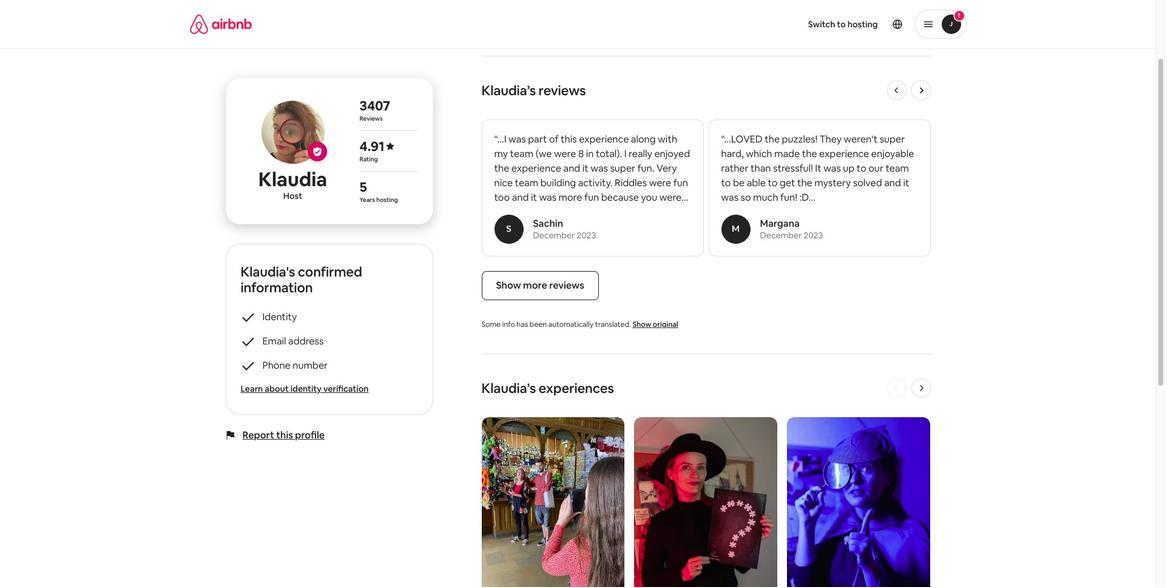 Task type: locate. For each thing, give the bounding box(es) containing it.
1 vertical spatial it
[[904, 177, 910, 189]]

2023 inside sachin december 2023
[[577, 230, 596, 241]]

show
[[496, 279, 521, 292], [633, 320, 652, 330]]

phone
[[263, 359, 291, 372]]

5 years hosting
[[360, 178, 398, 204]]

0 vertical spatial i
[[625, 148, 627, 160]]

too
[[494, 191, 510, 204]]

1 vertical spatial were
[[649, 177, 672, 189]]

0 vertical spatial klaudia's
[[482, 82, 536, 99]]

i up "activity"
[[591, 206, 594, 219]]

team right my
[[510, 148, 534, 160]]

december inside sachin december 2023
[[533, 230, 575, 241]]

1 horizontal spatial super
[[880, 133, 905, 146]]

in right 8
[[586, 148, 594, 160]]

1 horizontal spatial along
[[631, 133, 656, 146]]

2 december from the left
[[760, 230, 802, 241]]

1 vertical spatial klaudia's
[[482, 380, 536, 397]]

more
[[559, 191, 582, 204], [523, 279, 548, 292]]

klaudia's for klaudia's experiences
[[482, 380, 536, 397]]

along
[[631, 133, 656, 146], [494, 250, 519, 262]]

information
[[241, 279, 313, 296]]

1 horizontal spatial experience
[[579, 133, 629, 146]]

this down one
[[551, 220, 568, 233]]

show original button
[[633, 320, 679, 330]]

8
[[579, 148, 584, 160]]

to left "be"
[[722, 177, 731, 189]]

in
[[760, 18, 768, 30], [586, 148, 594, 160], [592, 235, 599, 248]]

really
[[629, 148, 653, 160]]

1 vertical spatial with
[[521, 250, 541, 262]]

show inside button
[[496, 279, 521, 292]]

and down 8
[[564, 162, 581, 175]]

more up team.
[[559, 191, 582, 204]]

"…i was part of this experience along with my team (we were 8 in total). i really enjoyed the experience and it was super fun. very nice team building activity. riddles were fun too and it was more fun because you were working as one team. i would highly recommend this activity for anyone looking for a team building or in general having fun along with friends/family.…
[[494, 133, 690, 262]]

the up it on the top of page
[[802, 148, 818, 160]]

klaudia's
[[241, 263, 295, 280]]

to
[[837, 19, 846, 30], [857, 162, 867, 175], [722, 177, 731, 189], [768, 177, 778, 189]]

2 vertical spatial it
[[531, 191, 537, 204]]

1 vertical spatial super
[[610, 162, 636, 175]]

0 horizontal spatial and
[[512, 191, 529, 204]]

fun.
[[638, 162, 655, 175]]

experience
[[579, 133, 629, 146], [820, 148, 870, 160], [512, 162, 562, 175]]

this right of
[[561, 133, 577, 146]]

show more reviews button
[[482, 271, 599, 301]]

part
[[528, 133, 547, 146]]

hosting
[[848, 19, 878, 30], [377, 196, 398, 204]]

some
[[482, 320, 501, 330]]

this left profile
[[276, 429, 293, 442]]

1 button
[[915, 10, 967, 39]]

0 horizontal spatial with
[[521, 250, 541, 262]]

1 vertical spatial i
[[591, 206, 594, 219]]

mystery
[[815, 177, 851, 189]]

1 vertical spatial reviews
[[550, 279, 585, 292]]

1 vertical spatial show
[[633, 320, 652, 330]]

years
[[360, 196, 375, 204]]

sachin
[[533, 217, 563, 230]]

phone number
[[263, 359, 328, 372]]

3407
[[360, 97, 390, 114]]

fun
[[674, 177, 688, 189], [585, 191, 599, 204], [669, 235, 684, 248]]

experience down (we
[[512, 162, 562, 175]]

it down 8
[[583, 162, 589, 175]]

to right "switch"
[[837, 19, 846, 30]]

margana
[[760, 217, 800, 230]]

1 vertical spatial and
[[885, 177, 901, 189]]

2 klaudia's from the top
[[482, 380, 536, 397]]

1 horizontal spatial more
[[559, 191, 582, 204]]

building up one
[[541, 177, 576, 189]]

for left a
[[494, 235, 507, 248]]

2 horizontal spatial and
[[885, 177, 901, 189]]

0 horizontal spatial 2023
[[577, 230, 596, 241]]

one
[[544, 206, 561, 219]]

with
[[658, 133, 678, 146], [521, 250, 541, 262]]

0 vertical spatial and
[[564, 162, 581, 175]]

klaudia user profile image
[[261, 101, 324, 164], [261, 101, 324, 164]]

show up info at the bottom left of page
[[496, 279, 521, 292]]

2023 for margana
[[804, 230, 823, 241]]

0 horizontal spatial super
[[610, 162, 636, 175]]

fun down activity.
[[585, 191, 599, 204]]

in right lives
[[760, 18, 768, 30]]

enjoyable
[[872, 148, 915, 160]]

it down the enjoyable
[[904, 177, 910, 189]]

were right you
[[660, 191, 682, 204]]

and up working
[[512, 191, 529, 204]]

0 horizontal spatial december
[[533, 230, 575, 241]]

with up enjoyed
[[658, 133, 678, 146]]

to left get
[[768, 177, 778, 189]]

experience up total).
[[579, 133, 629, 146]]

klaudia
[[259, 167, 327, 192]]

enjoyed
[[655, 148, 690, 160]]

0 vertical spatial hosting
[[848, 19, 878, 30]]

1 2023 from the left
[[577, 230, 596, 241]]

0 vertical spatial more
[[559, 191, 582, 204]]

building down sachin
[[543, 235, 578, 248]]

sachin user profile image
[[494, 215, 524, 244], [494, 215, 524, 244]]

learn about identity verification button
[[241, 383, 418, 395]]

hosting inside "link"
[[848, 19, 878, 30]]

hosting right "switch"
[[848, 19, 878, 30]]

having
[[637, 235, 667, 248]]

experiences
[[539, 380, 614, 397]]

which
[[746, 148, 773, 160]]

"…loved the puzzles! they weren't super hard, which made the experience enjoyable rather than stressful! it was up to our team to be able to get the mystery solved and it was so much fun! :d…
[[722, 133, 915, 204]]

super up riddles
[[610, 162, 636, 175]]

to inside "link"
[[837, 19, 846, 30]]

1 december from the left
[[533, 230, 575, 241]]

1 horizontal spatial show
[[633, 320, 652, 330]]

2 vertical spatial experience
[[512, 162, 562, 175]]

0 vertical spatial super
[[880, 133, 905, 146]]

get
[[780, 177, 796, 189]]

experience up up
[[820, 148, 870, 160]]

working
[[494, 206, 530, 219]]

lives in kraków, poland
[[736, 18, 837, 30]]

team
[[510, 148, 534, 160], [886, 162, 909, 175], [515, 177, 539, 189], [517, 235, 540, 248]]

2023 inside margana december 2023
[[804, 230, 823, 241]]

was
[[509, 133, 526, 146], [591, 162, 608, 175], [824, 162, 841, 175], [539, 191, 557, 204], [722, 191, 739, 204]]

the down my
[[494, 162, 510, 175]]

0 vertical spatial building
[[541, 177, 576, 189]]

0 horizontal spatial show
[[496, 279, 521, 292]]

hosting inside 5 years hosting
[[377, 196, 398, 204]]

1 vertical spatial experience
[[820, 148, 870, 160]]

0 vertical spatial show
[[496, 279, 521, 292]]

team down the recommend
[[517, 235, 540, 248]]

2 2023 from the left
[[804, 230, 823, 241]]

more up been
[[523, 279, 548, 292]]

super inside "…i was part of this experience along with my team (we were 8 in total). i really enjoyed the experience and it was super fun. very nice team building activity. riddles were fun too and it was more fun because you were working as one team. i would highly recommend this activity for anyone looking for a team building or in general having fun along with friends/family.…
[[610, 162, 636, 175]]

0 vertical spatial along
[[631, 133, 656, 146]]

0 vertical spatial reviews
[[539, 82, 586, 99]]

along down a
[[494, 250, 519, 262]]

2 vertical spatial were
[[660, 191, 682, 204]]

1 vertical spatial for
[[494, 235, 507, 248]]

for down would
[[605, 220, 618, 233]]

i left really
[[625, 148, 627, 160]]

december inside margana december 2023
[[760, 230, 802, 241]]

2 horizontal spatial it
[[904, 177, 910, 189]]

able
[[747, 177, 766, 189]]

highly
[[625, 206, 651, 219]]

december down one
[[533, 230, 575, 241]]

email address
[[263, 335, 324, 348]]

confirmed
[[298, 263, 362, 280]]

0 horizontal spatial i
[[591, 206, 594, 219]]

2023
[[577, 230, 596, 241], [804, 230, 823, 241]]

hard,
[[722, 148, 744, 160]]

1 horizontal spatial 2023
[[804, 230, 823, 241]]

2 horizontal spatial experience
[[820, 148, 870, 160]]

2023 up 'friends/family.…'
[[577, 230, 596, 241]]

fun down the looking
[[669, 235, 684, 248]]

general
[[602, 235, 635, 248]]

be
[[733, 177, 745, 189]]

margana user profile image
[[722, 215, 751, 244]]

i
[[625, 148, 627, 160], [591, 206, 594, 219]]

were down very
[[649, 177, 672, 189]]

1
[[958, 12, 961, 19]]

email
[[263, 335, 286, 348]]

december for margana
[[760, 230, 802, 241]]

kraków, poland
[[770, 18, 837, 30]]

fun!
[[781, 191, 798, 204]]

1 horizontal spatial it
[[583, 162, 589, 175]]

0 horizontal spatial along
[[494, 250, 519, 262]]

it
[[583, 162, 589, 175], [904, 177, 910, 189], [531, 191, 537, 204]]

lives
[[736, 18, 758, 30]]

reviews down 'friends/family.…'
[[550, 279, 585, 292]]

1 vertical spatial hosting
[[377, 196, 398, 204]]

were
[[554, 148, 576, 160], [649, 177, 672, 189], [660, 191, 682, 204]]

more inside "…i was part of this experience along with my team (we were 8 in total). i really enjoyed the experience and it was super fun. very nice team building activity. riddles were fun too and it was more fun because you were working as one team. i would highly recommend this activity for anyone looking for a team building or in general having fun along with friends/family.…
[[559, 191, 582, 204]]

1 horizontal spatial december
[[760, 230, 802, 241]]

1 horizontal spatial with
[[658, 133, 678, 146]]

with down the recommend
[[521, 250, 541, 262]]

0 horizontal spatial experience
[[512, 162, 562, 175]]

0 horizontal spatial it
[[531, 191, 537, 204]]

klaudia's confirmed information
[[241, 263, 362, 296]]

0 horizontal spatial more
[[523, 279, 548, 292]]

"…i
[[494, 133, 507, 146]]

it up as
[[531, 191, 537, 204]]

reviews up of
[[539, 82, 586, 99]]

reviews inside button
[[550, 279, 585, 292]]

were left 8
[[554, 148, 576, 160]]

for
[[605, 220, 618, 233], [494, 235, 507, 248]]

1 vertical spatial more
[[523, 279, 548, 292]]

1 horizontal spatial hosting
[[848, 19, 878, 30]]

along up really
[[631, 133, 656, 146]]

in right or
[[592, 235, 599, 248]]

hosting right years
[[377, 196, 398, 204]]

was up activity.
[[591, 162, 608, 175]]

and right solved
[[885, 177, 901, 189]]

2023 right margana
[[804, 230, 823, 241]]

report this profile
[[243, 429, 325, 442]]

1 vertical spatial in
[[586, 148, 594, 160]]

super up the enjoyable
[[880, 133, 905, 146]]

december
[[533, 230, 575, 241], [760, 230, 802, 241]]

fun down very
[[674, 177, 688, 189]]

team down the enjoyable
[[886, 162, 909, 175]]

december down fun!
[[760, 230, 802, 241]]

klaudia's
[[482, 82, 536, 99], [482, 380, 536, 397]]

number
[[293, 359, 328, 372]]

0 horizontal spatial hosting
[[377, 196, 398, 204]]

0 vertical spatial for
[[605, 220, 618, 233]]

team right nice
[[515, 177, 539, 189]]

show left original
[[633, 320, 652, 330]]

1 klaudia's from the top
[[482, 82, 536, 99]]

building
[[541, 177, 576, 189], [543, 235, 578, 248]]

activity
[[570, 220, 603, 233]]

my
[[494, 148, 508, 160]]



Task type: vqa. For each thing, say whether or not it's contained in the screenshot.
SIGHTSEEING
no



Task type: describe. For each thing, give the bounding box(es) containing it.
0 vertical spatial were
[[554, 148, 576, 160]]

verification
[[324, 384, 369, 395]]

and inside "…loved the puzzles! they weren't super hard, which made the experience enjoyable rather than stressful! it was up to our team to be able to get the mystery solved and it was so much fun! :d…
[[885, 177, 901, 189]]

sachin december 2023
[[533, 217, 596, 241]]

about
[[265, 384, 289, 395]]

reviews
[[360, 115, 383, 123]]

solved
[[853, 177, 883, 189]]

verified host image
[[312, 147, 322, 157]]

margana december 2023
[[760, 217, 823, 241]]

was right it on the top of page
[[824, 162, 841, 175]]

profile element
[[593, 0, 967, 49]]

as
[[533, 206, 542, 219]]

show more reviews
[[496, 279, 585, 292]]

5
[[360, 178, 367, 195]]

switch to hosting
[[809, 19, 878, 30]]

0 vertical spatial fun
[[674, 177, 688, 189]]

0 horizontal spatial for
[[494, 235, 507, 248]]

was left the so
[[722, 191, 739, 204]]

0 vertical spatial with
[[658, 133, 678, 146]]

was up one
[[539, 191, 557, 204]]

a
[[510, 235, 515, 248]]

3407 reviews
[[360, 97, 390, 123]]

automatically
[[549, 320, 594, 330]]

the inside "…i was part of this experience along with my team (we were 8 in total). i really enjoyed the experience and it was super fun. very nice team building activity. riddles were fun too and it was more fun because you were working as one team. i would highly recommend this activity for anyone looking for a team building or in general having fun along with friends/family.…
[[494, 162, 510, 175]]

1 vertical spatial building
[[543, 235, 578, 248]]

"…loved
[[722, 133, 763, 146]]

2023 for sachin
[[577, 230, 596, 241]]

december for sachin
[[533, 230, 575, 241]]

report
[[243, 429, 274, 442]]

some info has been automatically translated. show original
[[482, 320, 679, 330]]

looking
[[655, 220, 687, 233]]

friends/family.…
[[543, 250, 614, 262]]

1 horizontal spatial for
[[605, 220, 618, 233]]

klaudia host
[[259, 167, 327, 202]]

of
[[549, 133, 559, 146]]

it inside "…loved the puzzles! they weren't super hard, which made the experience enjoyable rather than stressful! it was up to our team to be able to get the mystery solved and it was so much fun! :d…
[[904, 177, 910, 189]]

0 vertical spatial experience
[[579, 133, 629, 146]]

hosting for switch
[[848, 19, 878, 30]]

to right up
[[857, 162, 867, 175]]

riddles
[[615, 177, 647, 189]]

identity
[[263, 311, 297, 324]]

:d…
[[800, 191, 816, 204]]

our
[[869, 162, 884, 175]]

1 vertical spatial along
[[494, 250, 519, 262]]

2 vertical spatial and
[[512, 191, 529, 204]]

was right "…i
[[509, 133, 526, 146]]

the up :d…
[[798, 177, 813, 189]]

1 horizontal spatial i
[[625, 148, 627, 160]]

switch
[[809, 19, 836, 30]]

original
[[653, 320, 679, 330]]

much
[[753, 191, 779, 204]]

learn about identity verification
[[241, 384, 369, 395]]

has
[[517, 320, 528, 330]]

you
[[641, 191, 658, 204]]

(we
[[536, 148, 552, 160]]

than
[[751, 162, 771, 175]]

1 vertical spatial fun
[[585, 191, 599, 204]]

2 vertical spatial fun
[[669, 235, 684, 248]]

recommend
[[494, 220, 549, 233]]

translated.
[[595, 320, 631, 330]]

0 vertical spatial it
[[583, 162, 589, 175]]

more inside button
[[523, 279, 548, 292]]

because
[[601, 191, 639, 204]]

klaudia's reviews
[[482, 82, 586, 99]]

experience inside "…loved the puzzles! they weren't super hard, which made the experience enjoyable rather than stressful! it was up to our team to be able to get the mystery solved and it was so much fun! :d…
[[820, 148, 870, 160]]

switch to hosting link
[[801, 12, 885, 37]]

0 vertical spatial in
[[760, 18, 768, 30]]

would
[[596, 206, 623, 219]]

1 horizontal spatial and
[[564, 162, 581, 175]]

info
[[503, 320, 515, 330]]

0 vertical spatial this
[[561, 133, 577, 146]]

klaudia's for klaudia's reviews
[[482, 82, 536, 99]]

so
[[741, 191, 751, 204]]

super inside "…loved the puzzles! they weren't super hard, which made the experience enjoyable rather than stressful! it was up to our team to be able to get the mystery solved and it was so much fun! :d…
[[880, 133, 905, 146]]

host
[[283, 191, 302, 202]]

team inside "…loved the puzzles! they weren't super hard, which made the experience enjoyable rather than stressful! it was up to our team to be able to get the mystery solved and it was so much fun! :d…
[[886, 162, 909, 175]]

hosting for 5
[[377, 196, 398, 204]]

team.
[[563, 206, 589, 219]]

learn
[[241, 384, 263, 395]]

nice
[[494, 177, 513, 189]]

weren't
[[844, 133, 878, 146]]

profile
[[295, 429, 325, 442]]

or
[[580, 235, 590, 248]]

up
[[843, 162, 855, 175]]

rather
[[722, 162, 749, 175]]

klaudia's experiences
[[482, 380, 614, 397]]

the up which
[[765, 133, 780, 146]]

2 vertical spatial in
[[592, 235, 599, 248]]

identity
[[291, 384, 322, 395]]

margana user profile image
[[722, 215, 751, 244]]

2 vertical spatial this
[[276, 429, 293, 442]]

made
[[775, 148, 800, 160]]

it
[[816, 162, 822, 175]]

1 vertical spatial this
[[551, 220, 568, 233]]

rating
[[360, 155, 378, 163]]

stressful!
[[773, 162, 813, 175]]

puzzles!
[[782, 133, 818, 146]]

total).
[[596, 148, 622, 160]]

very
[[657, 162, 677, 175]]

been
[[530, 320, 547, 330]]



